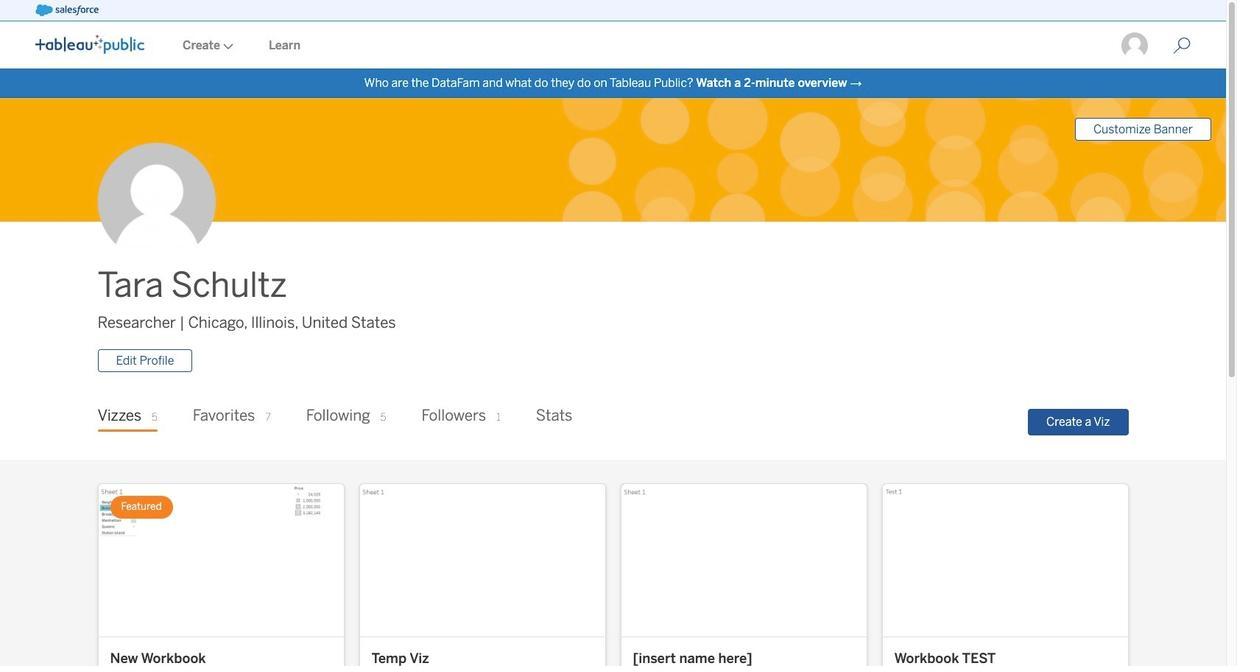 Task type: locate. For each thing, give the bounding box(es) containing it.
1 workbook thumbnail image from the left
[[98, 484, 344, 636]]

workbook thumbnail image
[[98, 484, 344, 636], [360, 484, 605, 636], [621, 484, 867, 636], [883, 484, 1128, 636]]

4 workbook thumbnail image from the left
[[883, 484, 1128, 636]]

2 workbook thumbnail image from the left
[[360, 484, 605, 636]]

3 workbook thumbnail image from the left
[[621, 484, 867, 636]]

logo image
[[35, 35, 144, 54]]



Task type: describe. For each thing, give the bounding box(es) containing it.
go to search image
[[1156, 37, 1209, 55]]

featured element
[[110, 496, 173, 519]]

avatar image
[[98, 143, 216, 261]]

salesforce logo image
[[35, 4, 99, 16]]

tara.schultz image
[[1121, 31, 1150, 60]]

create image
[[220, 43, 234, 49]]



Task type: vqa. For each thing, say whether or not it's contained in the screenshot.
17,025 Views element
no



